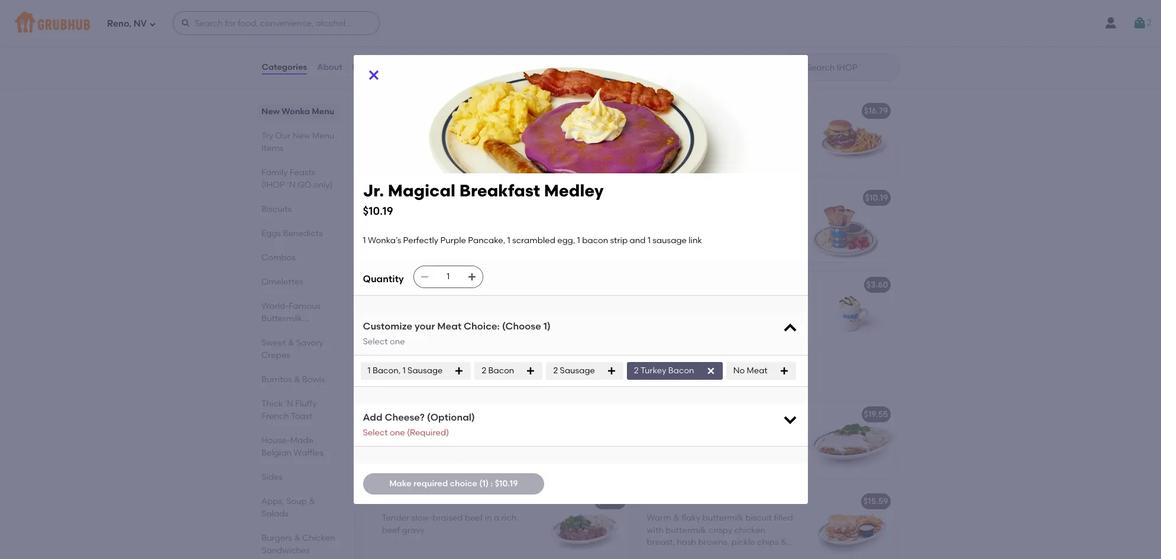 Task type: describe. For each thing, give the bounding box(es) containing it.
flavored for scrumdiddlyumptious jr. strawberry hot chocolate "image"
[[706, 297, 739, 307]]

daydream
[[382, 106, 425, 116]]

0 horizontal spatial link
[[418, 234, 432, 244]]

(1)
[[479, 479, 489, 489]]

omelettes
[[261, 277, 303, 287]]

whipped inside two purple buttermilk pancakes layered with creamy cheesecake mousse & topped with purple cream cheese icing, whipped topping and gold glitter sugar.
[[436, 72, 471, 82]]

choice:
[[464, 321, 500, 332]]

scrumdiddlyumptious strawberry hot chocolate
[[382, 280, 580, 290]]

made
[[290, 436, 313, 446]]

golden-
[[655, 426, 687, 436]]

family feasts (ihop 'n go only) tab
[[261, 166, 335, 191]]

add
[[363, 412, 383, 423]]

select inside customize your meat choice: (choose 1) select one
[[363, 337, 388, 347]]

sweet
[[261, 338, 286, 348]]

sides
[[261, 472, 283, 482]]

medley for jr. magical breakfast medley
[[471, 193, 500, 203]]

in inside a golden-battered beef steak smothered in hearty gravy.  *gravy may contain pork.
[[693, 438, 700, 448]]

1 horizontal spatial our
[[395, 374, 418, 389]]

house-
[[261, 436, 290, 446]]

apps, soup & salads
[[261, 496, 315, 519]]

berry
[[427, 106, 448, 116]]

$15.59
[[864, 497, 889, 507]]

battered
[[687, 426, 722, 436]]

svg image right no meat
[[780, 366, 789, 376]]

foam.
[[488, 450, 512, 460]]

belgian
[[261, 448, 291, 458]]

biscuit for berry
[[450, 106, 478, 116]]

add cheese? (optional) select one (required)
[[363, 412, 475, 438]]

brew inside 100% arabica iced cold brew sweetened with vanilla & topped with a vanilla creamy cold foam.
[[480, 426, 500, 436]]

omelettes tab
[[261, 276, 335, 288]]

0 vertical spatial chicken
[[667, 497, 701, 507]]

layered
[[382, 48, 412, 58]]

new vanilla creamy cold foam cold brew
[[382, 410, 555, 420]]

no
[[734, 366, 745, 376]]

waffles
[[293, 448, 323, 458]]

combos tab
[[261, 251, 335, 264]]

new vanilla creamy cold foam cold brew image
[[542, 402, 631, 479]]

french inside the thick 'n fluffy french toast
[[261, 411, 289, 421]]

bacon,
[[373, 366, 401, 376]]

apps,
[[261, 496, 284, 507]]

pork.
[[700, 450, 720, 460]]

0 vertical spatial scrambled
[[382, 222, 425, 232]]

jr. for jr. magical breakfast medley
[[382, 193, 392, 203]]

1 horizontal spatial link
[[689, 235, 702, 246]]

of inside sliced french toast with a side of strawberries, banana and chocolate dipping sauce.
[[770, 210, 778, 220]]

sugar. inside warm and flaky buttermilk biscuit split and filled with creamy cheesecake mousse, a mixed berry topping, topped with purple cream cheese icing and powdered sugar.
[[495, 171, 520, 181]]

purple inside warm and flaky buttermilk biscuit split and filled with creamy cheesecake mousse, a mixed berry topping, topped with purple cream cheese icing and powdered sugar.
[[468, 159, 494, 169]]

jr. magical breakfast medley image
[[542, 185, 631, 262]]

cheese inside warm and flaky buttermilk biscuit split and filled with creamy cheesecake mousse, a mixed berry topping, topped with purple cream cheese icing and powdered sugar.
[[382, 171, 411, 181]]

cheesecake inside warm and flaky buttermilk biscuit split and filled with creamy cheesecake mousse, a mixed berry topping, topped with purple cream cheese icing and powdered sugar.
[[382, 147, 430, 157]]

scrumdiddlyumptious jr. strawberry hot chocolate image
[[807, 272, 896, 349]]

pancakes for sweet
[[261, 326, 300, 336]]

wonka's perfectly purple pancakes - (short stack)
[[382, 19, 585, 29]]

topped inside warm and flaky buttermilk biscuit split and filled with creamy cheesecake mousse, a mixed berry topping, topped with purple cream cheese icing and powdered sugar.
[[418, 159, 447, 169]]

burritos & bowls tab
[[261, 373, 335, 386]]

filled
[[418, 135, 438, 145]]

burgers
[[261, 533, 292, 543]]

1 horizontal spatial try
[[373, 374, 392, 389]]

2 for 2 sausage
[[554, 366, 558, 376]]

& inside world-famous buttermilk pancakes sweet & savory crepes
[[288, 338, 294, 348]]

world-
[[261, 301, 288, 311]]

1 vertical spatial wonka's
[[368, 235, 401, 246]]

roast
[[418, 497, 441, 507]]

0 vertical spatial pancake,
[[487, 210, 524, 220]]

gold for scrumdiddlyumptious jr. strawberry hot chocolate "image"
[[734, 333, 752, 343]]

daydream berry biscuit image
[[542, 98, 631, 175]]

biscuit
[[490, 123, 517, 133]]

$3.60
[[867, 280, 889, 290]]

flavored for scrumdiddlyumptious strawberry hot chocolate image
[[441, 297, 474, 307]]

wonka for new
[[282, 107, 310, 117]]

2 turkey bacon
[[634, 366, 695, 376]]

go
[[297, 180, 311, 190]]

warm and flaky buttermilk biscuit split and filled with creamy cheesecake mousse, a mixed berry topping, topped with purple cream cheese icing and powdered sugar.
[[382, 123, 522, 181]]

with inside sliced french toast with a side of strawberries, banana and chocolate dipping sauce.
[[726, 210, 742, 220]]

whipped for scrumdiddlyumptious strawberry hot chocolate image
[[382, 321, 417, 331]]

strawberry for scrumdiddlyumptious strawberry hot chocolate image
[[382, 309, 425, 319]]

tender
[[382, 513, 410, 523]]

topped inside two purple buttermilk pancakes layered with creamy cheesecake mousse & topped with purple cream cheese icing, whipped topping and gold glitter sugar.
[[423, 60, 453, 70]]

try our new menu items inside tab
[[261, 131, 334, 153]]

1 horizontal spatial vanilla
[[447, 438, 473, 448]]

chocolate inside sliced french toast with a side of strawberries, banana and chocolate dipping sauce.
[[753, 222, 793, 232]]

braised
[[433, 513, 463, 523]]

1 horizontal spatial meat
[[747, 366, 768, 376]]

(choose
[[502, 321, 541, 332]]

'n inside the thick 'n fluffy french toast
[[285, 399, 293, 409]]

only)
[[313, 180, 333, 190]]

buttermilk inside warm and flaky buttermilk biscuit split and filled with creamy cheesecake mousse, a mixed berry topping, topped with purple cream cheese icing and powdered sugar.
[[447, 123, 488, 133]]

reviews button
[[352, 46, 386, 89]]

0 vertical spatial bacon
[[452, 222, 478, 232]]

smothered
[[647, 438, 691, 448]]

pot
[[402, 497, 416, 507]]

world-famous buttermilk pancakes sweet & savory crepes
[[261, 301, 323, 360]]

0 vertical spatial purple
[[400, 36, 426, 46]]

cream inside warm and flaky buttermilk biscuit split and filled with creamy cheesecake mousse, a mixed berry topping, topped with purple cream cheese icing and powdered sugar.
[[496, 159, 522, 169]]

world-famous buttermilk pancakes tab
[[261, 300, 335, 336]]

1 horizontal spatial brew
[[534, 410, 555, 420]]

2 chocolate from the left
[[814, 280, 857, 290]]

& inside two purple buttermilk pancakes layered with creamy cheesecake mousse & topped with purple cream cheese icing, whipped topping and gold glitter sugar.
[[415, 60, 421, 70]]

choice
[[450, 479, 477, 489]]

contain
[[667, 450, 698, 460]]

1 vertical spatial items
[[489, 374, 523, 389]]

sugar. up bacon,
[[382, 345, 406, 355]]

make
[[389, 479, 412, 489]]

topping, for scrumdiddlyumptious strawberry hot chocolate image
[[419, 321, 453, 331]]

1 vertical spatial purple
[[459, 210, 485, 220]]

sweetened
[[382, 438, 426, 448]]

no meat
[[734, 366, 768, 376]]

magical for jr. magical breakfast medley
[[394, 193, 427, 203]]

quantity
[[363, 273, 404, 284]]

2 for 2 bacon
[[482, 366, 487, 376]]

1 chocolate from the left
[[537, 280, 580, 290]]

daydream berry biscuit
[[382, 106, 478, 116]]

try inside tab
[[261, 131, 273, 141]]

burritos
[[261, 375, 292, 385]]

a
[[647, 426, 653, 436]]

topped down scrumdiddlyumptious jr. strawberry hot chocolate
[[718, 309, 747, 319]]

svg image right the 2 bacon on the bottom left
[[526, 366, 536, 376]]

fantastical wonka burger
[[647, 106, 753, 116]]

new up 'creamy'
[[421, 374, 449, 389]]

0 horizontal spatial sausage
[[382, 234, 416, 244]]

& inside tab
[[294, 375, 300, 385]]

buttermilk inside two purple buttermilk pancakes layered with creamy cheesecake mousse & topped with purple cream cheese icing, whipped topping and gold glitter sugar.
[[428, 36, 469, 46]]

sweet & savory crepes tab
[[261, 337, 335, 362]]

1 vertical spatial perfectly
[[422, 210, 457, 220]]

medley for jr. magical breakfast medley $10.19
[[544, 181, 604, 201]]

new chicken biscuit sandwich
[[647, 497, 772, 507]]

1 vertical spatial vanilla
[[408, 450, 434, 460]]

1 strawberry from the left
[[473, 280, 518, 290]]

crepes
[[261, 350, 290, 360]]

2 for 2
[[1148, 18, 1152, 28]]

new wonka menu tab
[[261, 105, 335, 118]]

dipping
[[647, 234, 678, 244]]

& inside burgers & chicken sandwiches
[[294, 533, 300, 543]]

svg image up the *gravy
[[782, 411, 799, 428]]

eggs
[[261, 228, 281, 238]]

scrumdiddlyumptious for scrumdiddlyumptious strawberry hot chocolate
[[382, 280, 471, 290]]

stack)
[[559, 19, 585, 29]]

a inside warm and flaky buttermilk biscuit split and filled with creamy cheesecake mousse, a mixed berry topping, topped with purple cream cheese icing and powdered sugar.
[[467, 147, 473, 157]]

1 vertical spatial purple
[[473, 60, 499, 70]]

strawberry for scrumdiddlyumptious jr. strawberry hot chocolate "image"
[[647, 309, 690, 319]]

toast
[[291, 411, 312, 421]]

1 horizontal spatial strip
[[610, 235, 628, 246]]

burritos & bowls
[[261, 375, 325, 385]]

sugar. up 2 turkey bacon
[[647, 345, 672, 355]]

0 horizontal spatial beef
[[382, 525, 400, 535]]

tender slow-braised beef in a rich beef gravy.
[[382, 513, 517, 535]]

1 vertical spatial try our new menu items
[[373, 374, 523, 389]]

gold inside two purple buttermilk pancakes layered with creamy cheesecake mousse & topped with purple cream cheese icing, whipped topping and gold glitter sugar.
[[382, 84, 400, 94]]

cheesecake inside two purple buttermilk pancakes layered with creamy cheesecake mousse & topped with purple cream cheese icing, whipped topping and gold glitter sugar.
[[465, 48, 514, 58]]

about
[[317, 62, 342, 72]]

$9.59
[[603, 106, 623, 116]]

salads
[[261, 509, 288, 519]]

famous
[[288, 301, 320, 311]]

reviews
[[352, 62, 385, 72]]

a inside tender slow-braised beef in a rich beef gravy.
[[494, 513, 500, 523]]

gravy. for hearty
[[730, 438, 754, 448]]

gravy. for beef
[[402, 525, 426, 535]]

in inside tender slow-braised beef in a rich beef gravy.
[[485, 513, 492, 523]]

cold for brew
[[459, 426, 478, 436]]

(ihop
[[261, 180, 285, 190]]

2 for 2 turkey bacon
[[634, 366, 639, 376]]

house-made belgian waffles tab
[[261, 434, 335, 459]]

pancakes for -
[[485, 19, 525, 29]]

burgers & chicken sandwiches tab
[[261, 532, 335, 557]]

creamy
[[432, 410, 464, 420]]

sauce.
[[680, 234, 706, 244]]

hearty
[[702, 438, 728, 448]]

0 vertical spatial menu
[[312, 107, 334, 117]]

2 vertical spatial perfectly
[[403, 235, 439, 246]]

2 bacon from the left
[[669, 366, 695, 376]]

new down new wonka menu tab at the left top
[[292, 131, 310, 141]]

$16.79
[[865, 106, 889, 116]]

topped up choice:
[[453, 309, 482, 319]]

(short
[[532, 19, 557, 29]]

1 horizontal spatial sausage
[[653, 235, 687, 246]]

gold for scrumdiddlyumptious strawberry hot chocolate image
[[469, 333, 487, 343]]

1)
[[544, 321, 551, 332]]

$19.55
[[864, 410, 889, 420]]

one inside customize your meat choice: (choose 1) select one
[[390, 337, 405, 347]]

sides tab
[[261, 471, 335, 483]]

*gravy
[[756, 438, 783, 448]]

sliced
[[647, 210, 671, 220]]

hot chocolate flavored with strawberry syrup, topped with whipped topping, a drizzle of chocolate sauce and gold glitter sugar. for scrumdiddlyumptious strawberry hot chocolate image
[[382, 297, 513, 355]]

icing,
[[413, 72, 434, 82]]

apps, soup & salads tab
[[261, 495, 335, 520]]

new for new wonka menu
[[261, 107, 280, 117]]



Task type: locate. For each thing, give the bounding box(es) containing it.
scrumdiddlyumptious up your
[[382, 280, 471, 290]]

wonka's up quantity
[[368, 235, 401, 246]]

1 vertical spatial brew
[[480, 426, 500, 436]]

whipped up 2 turkey bacon
[[647, 321, 682, 331]]

0 vertical spatial purple
[[457, 19, 483, 29]]

of left the (choose
[[489, 321, 497, 331]]

cheese inside two purple buttermilk pancakes layered with creamy cheesecake mousse & topped with purple cream cheese icing, whipped topping and gold glitter sugar.
[[382, 72, 411, 82]]

beef inside a golden-battered beef steak smothered in hearty gravy.  *gravy may contain pork.
[[724, 426, 742, 436]]

scrumdiddlyumptious jr. strawberry hot chocolate
[[647, 280, 857, 290]]

beef for in
[[465, 513, 483, 523]]

1 vertical spatial menu
[[312, 131, 334, 141]]

try
[[261, 131, 273, 141], [373, 374, 392, 389]]

creamy up icing,
[[433, 48, 463, 58]]

purple up "pancakes"
[[457, 19, 483, 29]]

whipped up 1 bacon, 1 sausage at bottom left
[[382, 321, 417, 331]]

2 button
[[1133, 12, 1152, 34]]

2 sausage from the left
[[560, 366, 595, 376]]

beef right braised
[[465, 513, 483, 523]]

medley down powdered
[[471, 193, 500, 203]]

a left choice:
[[455, 321, 460, 331]]

of right side
[[770, 210, 778, 220]]

1 vertical spatial pancake,
[[468, 235, 506, 246]]

drizzle for scrumdiddlyumptious jr. strawberry hot chocolate "image"
[[727, 321, 752, 331]]

bacon up foam
[[489, 366, 514, 376]]

pancakes
[[485, 19, 525, 29], [261, 326, 300, 336]]

fantastical wonka burger image
[[807, 98, 896, 175]]

breakfast for jr. magical breakfast medley
[[429, 193, 469, 203]]

powdered
[[452, 171, 493, 181]]

willy's jr. french toast dippers image
[[807, 185, 896, 262]]

our inside tab
[[275, 131, 290, 141]]

a left mixed
[[467, 147, 473, 157]]

beef for steak
[[724, 426, 742, 436]]

new for new pot roast
[[382, 497, 400, 507]]

jr. for jr. magical breakfast medley $10.19
[[363, 181, 384, 201]]

1 vertical spatial cream
[[496, 159, 522, 169]]

medley inside jr. magical breakfast medley $10.19
[[544, 181, 604, 201]]

1 vertical spatial pancakes
[[261, 326, 300, 336]]

strawberry
[[473, 280, 518, 290], [751, 280, 796, 290]]

0 vertical spatial vanilla
[[447, 438, 473, 448]]

0 vertical spatial select
[[363, 337, 388, 347]]

biscuits tab
[[261, 203, 335, 215]]

0 vertical spatial buttermilk
[[428, 36, 469, 46]]

brew right foam
[[534, 410, 555, 420]]

sugar.
[[428, 84, 452, 94], [495, 171, 520, 181], [382, 345, 406, 355], [647, 345, 672, 355]]

0 horizontal spatial gravy.
[[402, 525, 426, 535]]

0 vertical spatial meat
[[437, 321, 462, 332]]

cold down new vanilla creamy cold foam cold brew
[[459, 426, 478, 436]]

& inside apps, soup & salads
[[309, 496, 315, 507]]

0 horizontal spatial gold
[[382, 84, 400, 94]]

glitter inside two purple buttermilk pancakes layered with creamy cheesecake mousse & topped with purple cream cheese icing, whipped topping and gold glitter sugar.
[[402, 84, 426, 94]]

arabica
[[405, 426, 437, 436]]

meat inside customize your meat choice: (choose 1) select one
[[437, 321, 462, 332]]

cream inside two purple buttermilk pancakes layered with creamy cheesecake mousse & topped with purple cream cheese icing, whipped topping and gold glitter sugar.
[[501, 60, 528, 70]]

1 syrup, from the left
[[427, 309, 451, 319]]

scrumdiddlyumptious
[[382, 280, 471, 290], [647, 280, 736, 290]]

-
[[527, 19, 530, 29]]

perfectly
[[418, 19, 455, 29], [422, 210, 457, 220], [403, 235, 439, 246]]

'n inside family feasts (ihop 'n go only)
[[287, 180, 295, 190]]

sauce for scrumdiddlyumptious jr. strawberry hot chocolate "image"
[[690, 333, 714, 343]]

Search IHOP search field
[[806, 62, 896, 73]]

sauce down your
[[425, 333, 449, 343]]

1 vertical spatial one
[[390, 428, 405, 438]]

turkey
[[641, 366, 667, 376]]

svg image left no
[[706, 366, 716, 376]]

0 horizontal spatial scrambled
[[382, 222, 425, 232]]

'n left the go
[[287, 180, 295, 190]]

items up foam
[[489, 374, 523, 389]]

0 horizontal spatial scrumdiddlyumptious
[[382, 280, 471, 290]]

gold down choice:
[[469, 333, 487, 343]]

topping, up 2 turkey bacon
[[684, 321, 718, 331]]

of for scrumdiddlyumptious jr. strawberry hot chocolate "image"
[[754, 321, 762, 331]]

items
[[261, 143, 283, 153], [489, 374, 523, 389]]

0 horizontal spatial our
[[275, 131, 290, 141]]

one inside add cheese? (optional) select one (required)
[[390, 428, 405, 438]]

perfectly up the input item quantity number field
[[403, 235, 439, 246]]

0 vertical spatial our
[[275, 131, 290, 141]]

0 vertical spatial strip
[[480, 222, 497, 232]]

creamy
[[433, 48, 463, 58], [458, 135, 489, 145], [436, 450, 467, 460]]

0 vertical spatial try
[[261, 131, 273, 141]]

wonka for fantastical
[[695, 106, 723, 116]]

0 horizontal spatial vanilla
[[408, 450, 434, 460]]

2 one from the top
[[390, 428, 405, 438]]

strip down jr. magical breakfast medley $10.19
[[480, 222, 497, 232]]

1 flavored from the left
[[441, 297, 474, 307]]

magical inside jr. magical breakfast medley $10.19
[[388, 181, 456, 201]]

0 horizontal spatial items
[[261, 143, 283, 153]]

syrup, for scrumdiddlyumptious jr. strawberry hot chocolate "image"
[[692, 309, 716, 319]]

new country fried steak image
[[807, 402, 896, 479]]

house-made belgian waffles
[[261, 436, 323, 458]]

a inside 100% arabica iced cold brew sweetened with vanilla & topped with a vanilla creamy cold foam.
[[401, 450, 406, 460]]

gravy. inside tender slow-braised beef in a rich beef gravy.
[[402, 525, 426, 535]]

savory
[[296, 338, 323, 348]]

0 vertical spatial wonka's
[[387, 210, 420, 220]]

topped up icing,
[[423, 60, 453, 70]]

cheese
[[382, 72, 411, 82], [382, 171, 411, 181]]

gold down 'mousse'
[[382, 84, 400, 94]]

1 vertical spatial cheese
[[382, 171, 411, 181]]

0 horizontal spatial pancakes
[[261, 326, 300, 336]]

combos
[[261, 253, 296, 263]]

perfectly right wonka's
[[418, 19, 455, 29]]

one
[[390, 337, 405, 347], [390, 428, 405, 438]]

svg image
[[1133, 16, 1148, 30], [181, 18, 191, 28], [149, 20, 156, 28], [367, 68, 381, 82], [782, 320, 799, 337], [455, 366, 464, 376], [607, 366, 617, 376]]

categories button
[[261, 46, 308, 89]]

sugar. down the berry
[[495, 171, 520, 181]]

jr.
[[363, 181, 384, 201], [382, 193, 392, 203], [738, 280, 749, 290]]

1 horizontal spatial pancakes
[[485, 19, 525, 29]]

1 sauce from the left
[[425, 333, 449, 343]]

flaky
[[426, 123, 445, 133]]

family
[[261, 167, 288, 178]]

1 vertical spatial buttermilk
[[447, 123, 488, 133]]

topped inside 100% arabica iced cold brew sweetened with vanilla & topped with a vanilla creamy cold foam.
[[483, 438, 513, 448]]

cold right foam
[[513, 410, 532, 420]]

1 horizontal spatial flavored
[[706, 297, 739, 307]]

steak
[[744, 426, 766, 436]]

cold inside 100% arabica iced cold brew sweetened with vanilla & topped with a vanilla creamy cold foam.
[[459, 426, 478, 436]]

0 vertical spatial french
[[673, 210, 701, 220]]

1 drizzle from the left
[[462, 321, 487, 331]]

2 drizzle from the left
[[727, 321, 752, 331]]

1 horizontal spatial strawberry
[[751, 280, 796, 290]]

customize
[[363, 321, 413, 332]]

1 vertical spatial our
[[395, 374, 418, 389]]

vanilla down sweetened
[[408, 450, 434, 460]]

topping, inside warm and flaky buttermilk biscuit split and filled with creamy cheesecake mousse, a mixed berry topping, topped with purple cream cheese icing and powdered sugar.
[[382, 159, 416, 169]]

1 wonka's perfectly purple pancake, 1 scrambled egg, 1 bacon strip and 1 sausage link
[[382, 210, 529, 244], [363, 235, 702, 246]]

creamy down the iced
[[436, 450, 467, 460]]

bacon right turkey
[[669, 366, 695, 376]]

main navigation navigation
[[0, 0, 1162, 46]]

& up cold
[[475, 438, 481, 448]]

biscuit
[[450, 106, 478, 116], [703, 497, 730, 507]]

svg image right the input item quantity number field
[[467, 272, 477, 282]]

menu inside try our new menu items
[[312, 131, 334, 141]]

topped up icing
[[418, 159, 447, 169]]

new for new vanilla creamy cold foam cold brew
[[382, 410, 400, 420]]

2 horizontal spatial topping,
[[684, 321, 718, 331]]

a
[[467, 147, 473, 157], [744, 210, 750, 220], [455, 321, 460, 331], [720, 321, 725, 331], [401, 450, 406, 460], [494, 513, 500, 523]]

items inside try our new menu items tab
[[261, 143, 283, 153]]

2 flavored from the left
[[706, 297, 739, 307]]

pancakes inside world-famous buttermilk pancakes sweet & savory crepes
[[261, 326, 300, 336]]

1
[[382, 210, 385, 220], [526, 210, 529, 220], [447, 222, 450, 232], [517, 222, 520, 232], [363, 235, 366, 246], [508, 235, 511, 246], [577, 235, 580, 246], [648, 235, 651, 246], [368, 366, 371, 376], [403, 366, 406, 376]]

vanilla down the iced
[[447, 438, 473, 448]]

chocolate left $3.60
[[814, 280, 857, 290]]

flavored down the input item quantity number field
[[441, 297, 474, 307]]

syrup, for scrumdiddlyumptious strawberry hot chocolate image
[[427, 309, 451, 319]]

and
[[507, 72, 523, 82], [408, 123, 424, 133], [400, 135, 416, 145], [434, 171, 450, 181], [499, 222, 515, 232], [735, 222, 751, 232], [630, 235, 646, 246], [451, 333, 467, 343], [716, 333, 732, 343]]

glitter
[[402, 84, 426, 94], [489, 333, 513, 343], [754, 333, 778, 343]]

0 horizontal spatial whipped
[[382, 321, 417, 331]]

1 horizontal spatial topping,
[[419, 321, 453, 331]]

french down the thick at the bottom left
[[261, 411, 289, 421]]

0 vertical spatial creamy
[[433, 48, 463, 58]]

pancakes up "pancakes"
[[485, 19, 525, 29]]

1 horizontal spatial chicken
[[667, 497, 701, 507]]

select down add
[[363, 428, 388, 438]]

& inside 100% arabica iced cold brew sweetened with vanilla & topped with a vanilla creamy cold foam.
[[475, 438, 481, 448]]

side
[[752, 210, 768, 220]]

purple up the input item quantity number field
[[441, 235, 466, 246]]

cheese down 'mousse'
[[382, 72, 411, 82]]

$20.39
[[597, 497, 623, 507]]

svg image inside 2 button
[[1133, 16, 1148, 30]]

cream
[[501, 60, 528, 70], [496, 159, 522, 169]]

1 one from the top
[[390, 337, 405, 347]]

magical
[[388, 181, 456, 201], [394, 193, 427, 203]]

1 horizontal spatial gold
[[469, 333, 487, 343]]

chocolate
[[537, 280, 580, 290], [814, 280, 857, 290]]

topped up foam.
[[483, 438, 513, 448]]

chicken up sandwiches
[[302, 533, 335, 543]]

topping, left choice:
[[419, 321, 453, 331]]

1 vertical spatial cheesecake
[[382, 147, 430, 157]]

medley down "daydream berry biscuit" "image"
[[544, 181, 604, 201]]

1 horizontal spatial strawberry
[[647, 309, 690, 319]]

breakfast for jr. magical breakfast medley $10.19
[[460, 181, 540, 201]]

purple down jr. magical breakfast medley
[[459, 210, 485, 220]]

try up add
[[373, 374, 392, 389]]

glitter for scrumdiddlyumptious strawberry hot chocolate image
[[489, 333, 513, 343]]

2 syrup, from the left
[[692, 309, 716, 319]]

banana
[[701, 222, 733, 232]]

hot chocolate flavored with strawberry syrup, topped with whipped topping, a drizzle of chocolate sauce and gold glitter sugar. up no
[[647, 297, 778, 355]]

2 hot chocolate flavored with strawberry syrup, topped with whipped topping, a drizzle of chocolate sauce and gold glitter sugar. from the left
[[647, 297, 778, 355]]

'n right the thick at the bottom left
[[285, 399, 293, 409]]

a left side
[[744, 210, 750, 220]]

new right $20.39
[[647, 497, 665, 507]]

magical for jr. magical breakfast medley $10.19
[[388, 181, 456, 201]]

sugar. down icing,
[[428, 84, 452, 94]]

medley
[[544, 181, 604, 201], [471, 193, 500, 203]]

in left rich
[[485, 513, 492, 523]]

(optional)
[[427, 412, 475, 423]]

cheesecake
[[465, 48, 514, 58], [382, 147, 430, 157]]

breakfast down powdered
[[429, 193, 469, 203]]

thick 'n fluffy french toast tab
[[261, 398, 335, 423]]

1 horizontal spatial of
[[754, 321, 762, 331]]

1 horizontal spatial chocolate
[[814, 280, 857, 290]]

wonka's perfectly purple pancakes - (short stack) image
[[542, 11, 631, 88]]

family feasts (ihop 'n go only)
[[261, 167, 333, 190]]

1 horizontal spatial wonka
[[695, 106, 723, 116]]

syrup,
[[427, 309, 451, 319], [692, 309, 716, 319]]

1 sausage from the left
[[408, 366, 443, 376]]

about button
[[317, 46, 343, 89]]

1 vertical spatial egg,
[[558, 235, 575, 246]]

glitter for scrumdiddlyumptious jr. strawberry hot chocolate "image"
[[754, 333, 778, 343]]

strawberries,
[[647, 222, 699, 232]]

Input item quantity number field
[[435, 266, 461, 288]]

one down customize
[[390, 337, 405, 347]]

2 strawberry from the left
[[751, 280, 796, 290]]

0 horizontal spatial of
[[489, 321, 497, 331]]

2 vertical spatial purple
[[468, 159, 494, 169]]

buttermilk up mousse,
[[447, 123, 488, 133]]

drizzle for scrumdiddlyumptious strawberry hot chocolate image
[[462, 321, 487, 331]]

sauce for scrumdiddlyumptious strawberry hot chocolate image
[[425, 333, 449, 343]]

menu up try our new menu items tab
[[312, 107, 334, 117]]

purple up layered
[[400, 36, 426, 46]]

2 strawberry from the left
[[647, 309, 690, 319]]

creamy inside two purple buttermilk pancakes layered with creamy cheesecake mousse & topped with purple cream cheese icing, whipped topping and gold glitter sugar.
[[433, 48, 463, 58]]

strip
[[480, 222, 497, 232], [610, 235, 628, 246]]

bowls
[[302, 375, 325, 385]]

new pot roast image
[[542, 489, 631, 559]]

wonka's
[[387, 210, 420, 220], [368, 235, 401, 246]]

try our new menu items tab
[[261, 130, 335, 154]]

1 horizontal spatial scrambled
[[512, 235, 556, 246]]

mixed
[[475, 147, 499, 157]]

cheesecake down "pancakes"
[[465, 48, 514, 58]]

chicken inside burgers & chicken sandwiches
[[302, 533, 335, 543]]

cold left foam
[[466, 410, 486, 420]]

1 bacon from the left
[[489, 366, 514, 376]]

0 vertical spatial cheesecake
[[465, 48, 514, 58]]

scrumdiddlyumptious strawberry hot chocolate image
[[542, 272, 631, 349]]

menu down new wonka menu tab at the left top
[[312, 131, 334, 141]]

hoverchoc pancake tacos image
[[807, 11, 896, 88]]

0 horizontal spatial glitter
[[402, 84, 426, 94]]

2 sausage
[[554, 366, 595, 376]]

scrumdiddlyumptious down sauce. at the top
[[647, 280, 736, 290]]

two purple buttermilk pancakes layered with creamy cheesecake mousse & topped with purple cream cheese icing, whipped topping and gold glitter sugar.
[[382, 36, 528, 94]]

2 sauce from the left
[[690, 333, 714, 343]]

1 horizontal spatial bacon
[[669, 366, 695, 376]]

link down banana on the top right
[[689, 235, 702, 246]]

meat right your
[[437, 321, 462, 332]]

topping,
[[382, 159, 416, 169], [419, 321, 453, 331], [684, 321, 718, 331]]

biscuit for chicken
[[703, 497, 730, 507]]

0 horizontal spatial cheesecake
[[382, 147, 430, 157]]

mousse
[[382, 60, 413, 70]]

new up the 100%
[[382, 410, 400, 420]]

0 horizontal spatial biscuit
[[450, 106, 478, 116]]

0 horizontal spatial brew
[[480, 426, 500, 436]]

drizzle down scrumdiddlyumptious strawberry hot chocolate
[[462, 321, 487, 331]]

thick 'n fluffy french toast
[[261, 399, 317, 421]]

french inside sliced french toast with a side of strawberries, banana and chocolate dipping sauce.
[[673, 210, 701, 220]]

new chicken biscuit sandwich image
[[807, 489, 896, 559]]

0 horizontal spatial chocolate
[[537, 280, 580, 290]]

0 vertical spatial items
[[261, 143, 283, 153]]

split
[[382, 135, 398, 145]]

chocolate up 1)
[[537, 280, 580, 290]]

sandwich
[[732, 497, 772, 507]]

0 vertical spatial try our new menu items
[[261, 131, 334, 153]]

1 horizontal spatial bacon
[[582, 235, 608, 246]]

burgers & chicken sandwiches
[[261, 533, 335, 556]]

0 horizontal spatial try our new menu items
[[261, 131, 334, 153]]

1 horizontal spatial items
[[489, 374, 523, 389]]

pancake, down powdered
[[487, 210, 524, 220]]

svg image
[[420, 272, 429, 282], [467, 272, 477, 282], [526, 366, 536, 376], [706, 366, 716, 376], [780, 366, 789, 376], [782, 411, 799, 428]]

0 vertical spatial egg,
[[427, 222, 445, 232]]

syrup, down scrumdiddlyumptious jr. strawberry hot chocolate
[[692, 309, 716, 319]]

1 strawberry from the left
[[382, 309, 425, 319]]

& up icing,
[[415, 60, 421, 70]]

1 horizontal spatial whipped
[[436, 72, 471, 82]]

creamy inside 100% arabica iced cold brew sweetened with vanilla & topped with a vanilla creamy cold foam.
[[436, 450, 467, 460]]

2 cheese from the top
[[382, 171, 411, 181]]

new for new chicken biscuit sandwich
[[647, 497, 665, 507]]

brew down foam
[[480, 426, 500, 436]]

of for scrumdiddlyumptious strawberry hot chocolate image
[[489, 321, 497, 331]]

feasts
[[289, 167, 315, 178]]

sugar. inside two purple buttermilk pancakes layered with creamy cheesecake mousse & topped with purple cream cheese icing, whipped topping and gold glitter sugar.
[[428, 84, 452, 94]]

cold
[[469, 450, 486, 460]]

try our new menu items up 'creamy'
[[373, 374, 523, 389]]

strawberry up customize
[[382, 309, 425, 319]]

0 vertical spatial pancakes
[[485, 19, 525, 29]]

a golden-battered beef steak smothered in hearty gravy.  *gravy may contain pork.
[[647, 426, 783, 460]]

svg image left the input item quantity number field
[[420, 272, 429, 282]]

0 horizontal spatial sausage
[[408, 366, 443, 376]]

topping, for scrumdiddlyumptious jr. strawberry hot chocolate "image"
[[684, 321, 718, 331]]

wonka inside new wonka menu tab
[[282, 107, 310, 117]]

0 vertical spatial gravy.
[[730, 438, 754, 448]]

& right 'sweet'
[[288, 338, 294, 348]]

burger
[[725, 106, 753, 116]]

our down new wonka menu
[[275, 131, 290, 141]]

select down customize
[[363, 337, 388, 347]]

0 horizontal spatial egg,
[[427, 222, 445, 232]]

$10.19 inside jr. magical breakfast medley $10.19
[[363, 204, 393, 218]]

1 vertical spatial select
[[363, 428, 388, 438]]

0 horizontal spatial strawberry
[[382, 309, 425, 319]]

1 horizontal spatial gravy.
[[730, 438, 754, 448]]

jr. magical breakfast medley
[[382, 193, 500, 203]]

a down sweetened
[[401, 450, 406, 460]]

strawberry up 2 turkey bacon
[[647, 309, 690, 319]]

1 horizontal spatial scrumdiddlyumptious
[[647, 280, 736, 290]]

2 vertical spatial menu
[[452, 374, 486, 389]]

wonka up try our new menu items tab
[[282, 107, 310, 117]]

wonka's down jr. magical breakfast medley
[[387, 210, 420, 220]]

mousse,
[[432, 147, 465, 157]]

0 horizontal spatial bacon
[[489, 366, 514, 376]]

fantastical
[[647, 106, 693, 116]]

1 cheese from the top
[[382, 72, 411, 82]]

select inside add cheese? (optional) select one (required)
[[363, 428, 388, 438]]

a down scrumdiddlyumptious jr. strawberry hot chocolate
[[720, 321, 725, 331]]

1 vertical spatial french
[[261, 411, 289, 421]]

jr. inside jr. magical breakfast medley $10.19
[[363, 181, 384, 201]]

1 horizontal spatial try our new menu items
[[373, 374, 523, 389]]

breakfast down the berry
[[460, 181, 540, 201]]

meat
[[437, 321, 462, 332], [747, 366, 768, 376]]

$10.19
[[597, 193, 620, 203], [866, 193, 889, 203], [363, 204, 393, 218], [495, 479, 518, 489]]

hot chocolate flavored with strawberry syrup, topped with whipped topping, a drizzle of chocolate sauce and gold glitter sugar. down the input item quantity number field
[[382, 297, 513, 355]]

magical down icing
[[394, 193, 427, 203]]

1 scrumdiddlyumptious from the left
[[382, 280, 471, 290]]

cold for foam
[[466, 410, 486, 420]]

1 horizontal spatial french
[[673, 210, 701, 220]]

a inside sliced french toast with a side of strawberries, banana and chocolate dipping sauce.
[[744, 210, 750, 220]]

gravy. down steak
[[730, 438, 754, 448]]

1 vertical spatial bacon
[[582, 235, 608, 246]]

0 vertical spatial perfectly
[[418, 19, 455, 29]]

and inside sliced french toast with a side of strawberries, banana and chocolate dipping sauce.
[[735, 222, 751, 232]]

two
[[382, 36, 398, 46]]

1 vertical spatial strip
[[610, 235, 628, 246]]

0 vertical spatial one
[[390, 337, 405, 347]]

eggs benedicts tab
[[261, 227, 335, 240]]

flavored down scrumdiddlyumptious jr. strawberry hot chocolate
[[706, 297, 739, 307]]

buttermilk down wonka's perfectly purple pancakes - (short stack)
[[428, 36, 469, 46]]

& up sandwiches
[[294, 533, 300, 543]]

whipped for scrumdiddlyumptious jr. strawberry hot chocolate "image"
[[647, 321, 682, 331]]

cheesecake down split
[[382, 147, 430, 157]]

in
[[693, 438, 700, 448], [485, 513, 492, 523]]

french up strawberries,
[[673, 210, 701, 220]]

100%
[[382, 426, 403, 436]]

1 vertical spatial beef
[[465, 513, 483, 523]]

2 scrumdiddlyumptious from the left
[[647, 280, 736, 290]]

customize your meat choice: (choose 1) select one
[[363, 321, 551, 347]]

1 horizontal spatial beef
[[465, 513, 483, 523]]

2 vertical spatial creamy
[[436, 450, 467, 460]]

cheese left icing
[[382, 171, 411, 181]]

1 horizontal spatial cheesecake
[[465, 48, 514, 58]]

100% arabica iced cold brew sweetened with vanilla & topped with a vanilla creamy cold foam.
[[382, 426, 513, 460]]

0 horizontal spatial sauce
[[425, 333, 449, 343]]

hot chocolate flavored with strawberry syrup, topped with whipped topping, a drizzle of chocolate sauce and gold glitter sugar. for scrumdiddlyumptious jr. strawberry hot chocolate "image"
[[647, 297, 778, 355]]

one up sweetened
[[390, 428, 405, 438]]

new wonka menu
[[261, 107, 334, 117]]

pancakes
[[471, 36, 510, 46]]

foam
[[488, 410, 511, 420]]

toast
[[703, 210, 724, 220]]

biscuits
[[261, 204, 292, 214]]

2 vertical spatial beef
[[382, 525, 400, 535]]

2 vertical spatial purple
[[441, 235, 466, 246]]

in down "battered" on the bottom of page
[[693, 438, 700, 448]]

1 horizontal spatial medley
[[544, 181, 604, 201]]

2 inside button
[[1148, 18, 1152, 28]]

wonka's
[[382, 19, 416, 29]]

0 horizontal spatial french
[[261, 411, 289, 421]]

benedicts
[[283, 228, 323, 238]]

breakfast inside jr. magical breakfast medley $10.19
[[460, 181, 540, 201]]

reno, nv
[[107, 18, 147, 29]]

1 vertical spatial meat
[[747, 366, 768, 376]]

gravy. inside a golden-battered beef steak smothered in hearty gravy.  *gravy may contain pork.
[[730, 438, 754, 448]]

&
[[415, 60, 421, 70], [288, 338, 294, 348], [294, 375, 300, 385], [475, 438, 481, 448], [309, 496, 315, 507], [294, 533, 300, 543]]

1 select from the top
[[363, 337, 388, 347]]

0 vertical spatial biscuit
[[450, 106, 478, 116]]

perfectly down jr. magical breakfast medley
[[422, 210, 457, 220]]

scrumdiddlyumptious for scrumdiddlyumptious jr. strawberry hot chocolate
[[647, 280, 736, 290]]

and inside two purple buttermilk pancakes layered with creamy cheesecake mousse & topped with purple cream cheese icing, whipped topping and gold glitter sugar.
[[507, 72, 523, 82]]

2 horizontal spatial beef
[[724, 426, 742, 436]]

2 select from the top
[[363, 428, 388, 438]]

creamy inside warm and flaky buttermilk biscuit split and filled with creamy cheesecake mousse, a mixed berry topping, topped with purple cream cheese icing and powdered sugar.
[[458, 135, 489, 145]]

thick
[[261, 399, 283, 409]]

whipped right icing,
[[436, 72, 471, 82]]

1 horizontal spatial sausage
[[560, 366, 595, 376]]

purple down mixed
[[468, 159, 494, 169]]

0 horizontal spatial bacon
[[452, 222, 478, 232]]

berry
[[501, 147, 522, 157]]

1 hot chocolate flavored with strawberry syrup, topped with whipped topping, a drizzle of chocolate sauce and gold glitter sugar. from the left
[[382, 297, 513, 355]]



Task type: vqa. For each thing, say whether or not it's contained in the screenshot.
Pancakes to the bottom
yes



